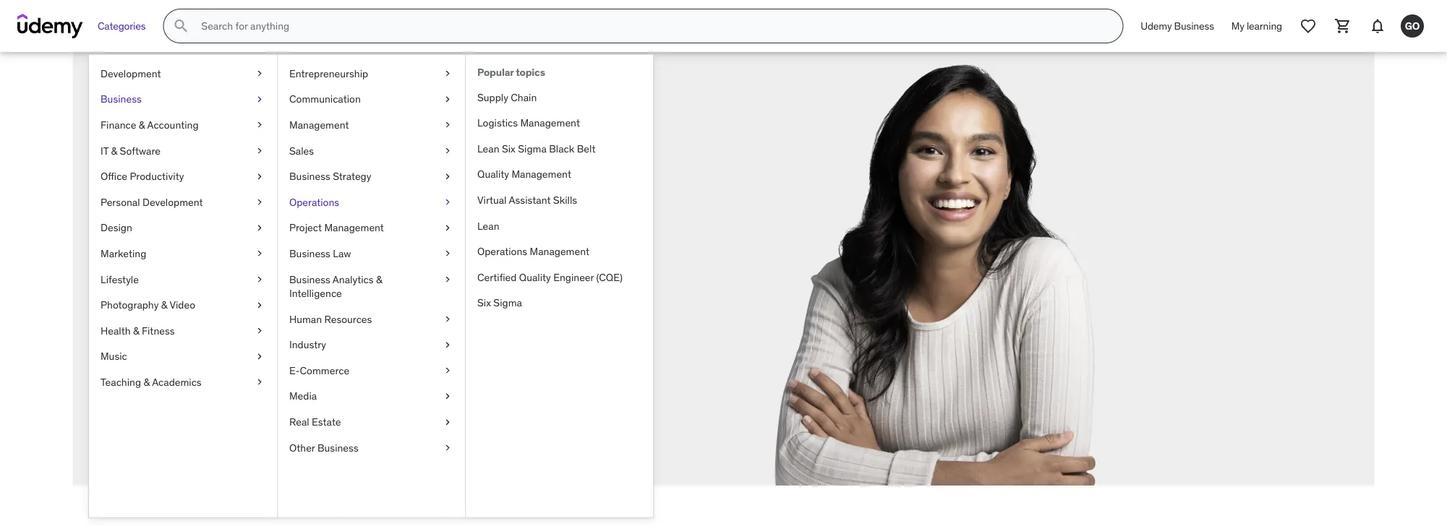 Task type: describe. For each thing, give the bounding box(es) containing it.
virtual assistant skills
[[477, 194, 577, 207]]

entrepreneurship
[[289, 67, 368, 80]]

chain
[[511, 91, 537, 104]]

it & software
[[101, 144, 161, 157]]

0 vertical spatial development
[[101, 67, 161, 80]]

certified quality engineer (cqe) link
[[466, 265, 653, 291]]

business analytics & intelligence
[[289, 273, 382, 300]]

operations for operations management
[[477, 245, 527, 258]]

personal development
[[101, 196, 203, 209]]

marketing link
[[89, 241, 277, 267]]

xsmall image for photography & video
[[254, 298, 266, 312]]

& inside business analytics & intelligence
[[376, 273, 382, 286]]

lean for lean six sigma black belt
[[477, 142, 500, 155]]

come
[[285, 181, 385, 226]]

real estate link
[[278, 410, 465, 435]]

xsmall image for other business
[[442, 441, 454, 455]]

operations management link
[[466, 239, 653, 265]]

xsmall image for entrepreneurship
[[442, 67, 454, 81]]

supply chain link
[[466, 84, 653, 110]]

& for video
[[161, 299, 167, 312]]

engineer
[[554, 271, 594, 284]]

& for fitness
[[133, 324, 139, 337]]

& for academics
[[144, 376, 150, 389]]

business link
[[89, 87, 277, 112]]

assistant
[[509, 194, 551, 207]]

xsmall image for development
[[254, 67, 266, 81]]

1 vertical spatial development
[[142, 196, 203, 209]]

other
[[289, 442, 315, 455]]

logistics management link
[[466, 110, 653, 136]]

xsmall image for real estate
[[442, 415, 454, 430]]

instructor
[[358, 270, 417, 288]]

design link
[[89, 215, 277, 241]]

us
[[369, 221, 408, 266]]

business for business
[[101, 93, 142, 106]]

communication
[[289, 93, 361, 106]]

finance & accounting link
[[89, 112, 277, 138]]

lean link
[[466, 213, 653, 239]]

your
[[391, 290, 417, 307]]

logistics management
[[477, 116, 580, 129]]

quality management link
[[466, 162, 653, 188]]

industry
[[289, 339, 326, 352]]

finance
[[101, 118, 136, 131]]

go
[[1405, 19, 1420, 32]]

six sigma link
[[466, 291, 653, 316]]

xsmall image for music
[[254, 350, 266, 364]]

become
[[285, 270, 336, 288]]

lives
[[285, 290, 313, 307]]

xsmall image for business law
[[442, 247, 454, 261]]

xsmall image for office productivity
[[254, 170, 266, 184]]

operations management
[[477, 245, 590, 258]]

teach
[[391, 181, 485, 226]]

office productivity link
[[89, 164, 277, 190]]

—
[[316, 290, 328, 307]]

xsmall image for business
[[254, 92, 266, 106]]

productivity
[[130, 170, 184, 183]]

with
[[285, 221, 362, 266]]

xsmall image for marketing
[[254, 247, 266, 261]]

sales
[[289, 144, 314, 157]]

xsmall image for communication
[[442, 92, 454, 106]]

health & fitness link
[[89, 318, 277, 344]]

six sigma
[[477, 297, 522, 310]]

management for logistics management
[[520, 116, 580, 129]]

quality management
[[477, 168, 571, 181]]

business right udemy
[[1175, 19, 1215, 32]]

xsmall image for finance & accounting
[[254, 118, 266, 132]]

popular
[[477, 66, 514, 79]]

lean for lean
[[477, 219, 500, 232]]

business strategy link
[[278, 164, 465, 190]]

0 vertical spatial six
[[502, 142, 516, 155]]

sales link
[[278, 138, 465, 164]]

own
[[420, 290, 446, 307]]

1 vertical spatial quality
[[519, 271, 551, 284]]

marketing
[[101, 247, 146, 260]]

photography & video
[[101, 299, 195, 312]]

teaching
[[101, 376, 141, 389]]

udemy business link
[[1132, 9, 1223, 43]]

xsmall image for it & software
[[254, 144, 266, 158]]

design
[[101, 221, 132, 234]]

xsmall image for design
[[254, 221, 266, 235]]

my learning link
[[1223, 9, 1291, 43]]

communication link
[[278, 87, 465, 112]]

supply chain
[[477, 91, 537, 104]]

other business link
[[278, 435, 465, 461]]

learning
[[1247, 19, 1283, 32]]

music
[[101, 350, 127, 363]]

human resources
[[289, 313, 372, 326]]

intelligence
[[289, 287, 342, 300]]

operations for operations
[[289, 196, 339, 209]]

1 vertical spatial six
[[477, 297, 491, 310]]

fitness
[[142, 324, 175, 337]]

teaching & academics
[[101, 376, 202, 389]]

management for project management
[[324, 221, 384, 234]]

lifestyle link
[[89, 267, 277, 293]]

e-commerce
[[289, 364, 350, 377]]

my learning
[[1232, 19, 1283, 32]]

commerce
[[300, 364, 350, 377]]

xsmall image for operations
[[442, 195, 454, 209]]

categories
[[98, 19, 146, 32]]

xsmall image for health & fitness
[[254, 324, 266, 338]]



Task type: locate. For each thing, give the bounding box(es) containing it.
xsmall image for lifestyle
[[254, 273, 266, 287]]

xsmall image inside "project management" link
[[442, 221, 454, 235]]

xsmall image inside human resources link
[[442, 312, 454, 327]]

xsmall image inside health & fitness link
[[254, 324, 266, 338]]

1 vertical spatial sigma
[[494, 297, 522, 310]]

xsmall image for business analytics & intelligence
[[442, 273, 454, 287]]

quality up virtual
[[477, 168, 509, 181]]

business down estate
[[318, 442, 359, 455]]

business law
[[289, 247, 351, 260]]

management for quality management
[[512, 168, 571, 181]]

operations link
[[278, 190, 465, 215]]

business down sales
[[289, 170, 330, 183]]

finance & accounting
[[101, 118, 199, 131]]

go link
[[1396, 9, 1430, 43]]

software
[[120, 144, 161, 157]]

(cqe)
[[597, 271, 623, 284]]

development
[[101, 67, 161, 80], [142, 196, 203, 209]]

management down communication
[[289, 118, 349, 131]]

it
[[101, 144, 109, 157]]

1 lean from the top
[[477, 142, 500, 155]]

supply
[[477, 91, 509, 104]]

logistics
[[477, 116, 518, 129]]

xsmall image inside operations 'link'
[[442, 195, 454, 209]]

0 horizontal spatial operations
[[289, 196, 339, 209]]

black
[[549, 142, 575, 155]]

video
[[170, 299, 195, 312]]

xsmall image inside e-commerce link
[[442, 364, 454, 378]]

xsmall image inside other business link
[[442, 441, 454, 455]]

submit search image
[[172, 17, 190, 35]]

xsmall image for management
[[442, 118, 454, 132]]

xsmall image for project management
[[442, 221, 454, 235]]

& right finance
[[139, 118, 145, 131]]

teaching & academics link
[[89, 370, 277, 396]]

xsmall image for industry
[[442, 338, 454, 352]]

virtual assistant skills link
[[466, 188, 653, 213]]

personal
[[101, 196, 140, 209]]

sigma
[[518, 142, 547, 155], [494, 297, 522, 310]]

lifestyle
[[101, 273, 139, 286]]

1 horizontal spatial operations
[[477, 245, 527, 258]]

xsmall image inside sales link
[[442, 144, 454, 158]]

e-
[[289, 364, 300, 377]]

xsmall image inside entrepreneurship link
[[442, 67, 454, 81]]

resources
[[324, 313, 372, 326]]

notifications image
[[1370, 17, 1387, 35]]

1 horizontal spatial quality
[[519, 271, 551, 284]]

xsmall image
[[442, 67, 454, 81], [254, 118, 266, 132], [442, 118, 454, 132], [442, 144, 454, 158], [254, 247, 266, 261], [442, 312, 454, 327], [254, 324, 266, 338], [442, 338, 454, 352], [442, 364, 454, 378], [254, 376, 266, 390]]

xsmall image inside the business link
[[254, 92, 266, 106]]

operations up certified
[[477, 245, 527, 258]]

udemy business
[[1141, 19, 1215, 32]]

xsmall image inside personal development link
[[254, 195, 266, 209]]

an
[[340, 270, 355, 288]]

lean inside lean link
[[477, 219, 500, 232]]

estate
[[312, 416, 341, 429]]

business law link
[[278, 241, 465, 267]]

quality
[[477, 168, 509, 181], [519, 271, 551, 284]]

business up the intelligence
[[289, 273, 330, 286]]

real
[[289, 416, 309, 429]]

0 vertical spatial quality
[[477, 168, 509, 181]]

xsmall image inside business strategy link
[[442, 170, 454, 184]]

operations inside 'link'
[[289, 196, 339, 209]]

come teach with us become an instructor and change lives — including your own
[[285, 181, 492, 307]]

wishlist image
[[1300, 17, 1317, 35]]

xsmall image for media
[[442, 390, 454, 404]]

1 vertical spatial operations
[[477, 245, 527, 258]]

music link
[[89, 344, 277, 370]]

xsmall image inside the communication link
[[442, 92, 454, 106]]

business analytics & intelligence link
[[278, 267, 465, 307]]

human
[[289, 313, 322, 326]]

real estate
[[289, 416, 341, 429]]

1 vertical spatial lean
[[477, 219, 500, 232]]

entrepreneurship link
[[278, 61, 465, 87]]

0 vertical spatial operations
[[289, 196, 339, 209]]

project management
[[289, 221, 384, 234]]

management down lean six sigma black belt
[[512, 168, 571, 181]]

xsmall image inside management 'link'
[[442, 118, 454, 132]]

office productivity
[[101, 170, 184, 183]]

project
[[289, 221, 322, 234]]

development down categories dropdown button
[[101, 67, 161, 80]]

& for software
[[111, 144, 117, 157]]

media link
[[278, 384, 465, 410]]

xsmall image inside 'business analytics & intelligence' link
[[442, 273, 454, 287]]

office
[[101, 170, 127, 183]]

0 vertical spatial lean
[[477, 142, 500, 155]]

xsmall image inside design link
[[254, 221, 266, 235]]

shopping cart with 0 items image
[[1335, 17, 1352, 35]]

virtual
[[477, 194, 507, 207]]

it & software link
[[89, 138, 277, 164]]

categories button
[[89, 9, 154, 43]]

six down change
[[477, 297, 491, 310]]

change
[[447, 270, 492, 288]]

xsmall image inside the music link
[[254, 350, 266, 364]]

operations up project
[[289, 196, 339, 209]]

project management link
[[278, 215, 465, 241]]

personal development link
[[89, 190, 277, 215]]

health
[[101, 324, 131, 337]]

sigma down certified
[[494, 297, 522, 310]]

xsmall image inside finance & accounting link
[[254, 118, 266, 132]]

quality down operations management
[[519, 271, 551, 284]]

& right teaching
[[144, 376, 150, 389]]

0 vertical spatial sigma
[[518, 142, 547, 155]]

management for operations management
[[530, 245, 590, 258]]

& right it
[[111, 144, 117, 157]]

& left video
[[161, 299, 167, 312]]

management down supply chain "link"
[[520, 116, 580, 129]]

analytics
[[333, 273, 374, 286]]

2 lean from the top
[[477, 219, 500, 232]]

operations element
[[465, 55, 653, 518]]

udemy image
[[17, 14, 83, 38]]

xsmall image inside the it & software link
[[254, 144, 266, 158]]

&
[[139, 118, 145, 131], [111, 144, 117, 157], [376, 273, 382, 286], [161, 299, 167, 312], [133, 324, 139, 337], [144, 376, 150, 389]]

six down logistics
[[502, 142, 516, 155]]

xsmall image inside marketing link
[[254, 247, 266, 261]]

business for business law
[[289, 247, 330, 260]]

business for business strategy
[[289, 170, 330, 183]]

management
[[520, 116, 580, 129], [289, 118, 349, 131], [512, 168, 571, 181], [324, 221, 384, 234], [530, 245, 590, 258]]

photography & video link
[[89, 293, 277, 318]]

xsmall image inside the media link
[[442, 390, 454, 404]]

six
[[502, 142, 516, 155], [477, 297, 491, 310]]

sigma down the logistics management
[[518, 142, 547, 155]]

development down "office productivity" link
[[142, 196, 203, 209]]

Search for anything text field
[[198, 14, 1106, 38]]

skills
[[553, 194, 577, 207]]

lean six sigma black belt link
[[466, 136, 653, 162]]

industry link
[[278, 332, 465, 358]]

lean down logistics
[[477, 142, 500, 155]]

& for accounting
[[139, 118, 145, 131]]

xsmall image inside "office productivity" link
[[254, 170, 266, 184]]

management inside 'link'
[[289, 118, 349, 131]]

business up finance
[[101, 93, 142, 106]]

xsmall image for personal development
[[254, 195, 266, 209]]

0 horizontal spatial six
[[477, 297, 491, 310]]

business inside business analytics & intelligence
[[289, 273, 330, 286]]

photography
[[101, 299, 159, 312]]

lean inside lean six sigma black belt link
[[477, 142, 500, 155]]

& right health
[[133, 324, 139, 337]]

xsmall image for business strategy
[[442, 170, 454, 184]]

certified quality engineer (cqe)
[[477, 271, 623, 284]]

business
[[1175, 19, 1215, 32], [101, 93, 142, 106], [289, 170, 330, 183], [289, 247, 330, 260], [289, 273, 330, 286], [318, 442, 359, 455]]

1 horizontal spatial six
[[502, 142, 516, 155]]

udemy
[[1141, 19, 1172, 32]]

xsmall image
[[254, 67, 266, 81], [254, 92, 266, 106], [442, 92, 454, 106], [254, 144, 266, 158], [254, 170, 266, 184], [442, 170, 454, 184], [254, 195, 266, 209], [442, 195, 454, 209], [254, 221, 266, 235], [442, 221, 454, 235], [442, 247, 454, 261], [254, 273, 266, 287], [442, 273, 454, 287], [254, 298, 266, 312], [254, 350, 266, 364], [442, 390, 454, 404], [442, 415, 454, 430], [442, 441, 454, 455]]

human resources link
[[278, 307, 465, 332]]

law
[[333, 247, 351, 260]]

management down lean link
[[530, 245, 590, 258]]

popular topics
[[477, 66, 545, 79]]

xsmall image inside teaching & academics link
[[254, 376, 266, 390]]

xsmall image inside photography & video link
[[254, 298, 266, 312]]

business up become
[[289, 247, 330, 260]]

xsmall image inside lifestyle link
[[254, 273, 266, 287]]

& right analytics
[[376, 273, 382, 286]]

xsmall image inside industry link
[[442, 338, 454, 352]]

xsmall image for e-commerce
[[442, 364, 454, 378]]

management up law
[[324, 221, 384, 234]]

business for business analytics & intelligence
[[289, 273, 330, 286]]

xsmall image for sales
[[442, 144, 454, 158]]

xsmall image for human resources
[[442, 312, 454, 327]]

0 horizontal spatial quality
[[477, 168, 509, 181]]

topics
[[516, 66, 545, 79]]

lean down virtual
[[477, 219, 500, 232]]

xsmall image for teaching & academics
[[254, 376, 266, 390]]

xsmall image inside development link
[[254, 67, 266, 81]]

management link
[[278, 112, 465, 138]]

media
[[289, 390, 317, 403]]

xsmall image inside business law link
[[442, 247, 454, 261]]

xsmall image inside real estate link
[[442, 415, 454, 430]]

belt
[[577, 142, 596, 155]]



Task type: vqa. For each thing, say whether or not it's contained in the screenshot.
Operations Management Management
yes



